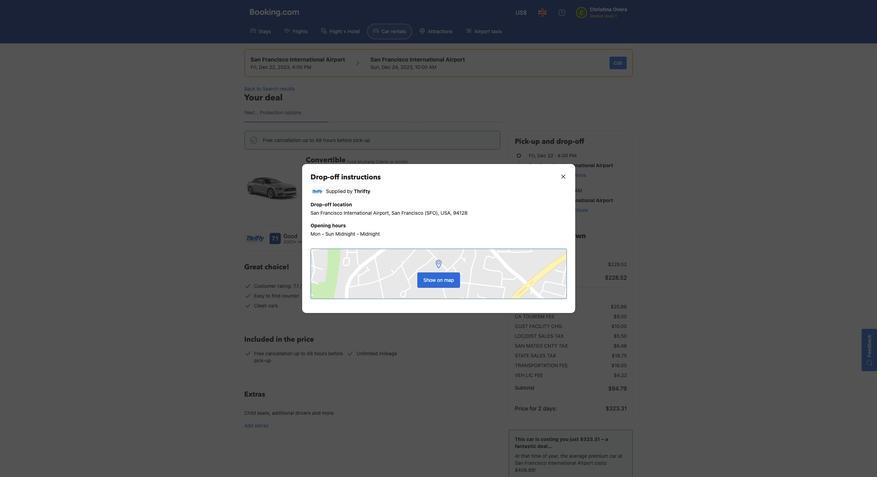 Task type: describe. For each thing, give the bounding box(es) containing it.
add extras
[[244, 423, 269, 429]]

car rentals
[[382, 28, 406, 34]]

international inside drop-off location san francisco international airport, san francisco (sfo), usa, 94128
[[344, 210, 372, 216]]

$4.22
[[614, 373, 627, 379]]

most
[[357, 283, 368, 289]]

$25.86
[[611, 304, 627, 310]]

mon
[[311, 231, 320, 237]]

included
[[244, 335, 274, 345]]

of
[[543, 454, 547, 460]]

pm inside san francisco international airport fri, dec 22, 2023, 4:00 pm
[[304, 64, 312, 70]]

dec inside san francisco international airport sun, dec 24, 2023, 10:00 am
[[382, 64, 391, 70]]

child
[[244, 411, 256, 417]]

$8.00
[[614, 314, 627, 320]]

1 large bag
[[314, 185, 341, 191]]

francisco inside san francisco international airport sun, dec 24, 2023, 10:00 am
[[382, 56, 409, 63]]

tax for state sales tax
[[547, 353, 556, 359]]

10
[[303, 283, 308, 289]]

0 vertical spatial free cancellation up to 48 hours before pick-up
[[263, 137, 370, 143]]

0 vertical spatial price
[[528, 232, 546, 241]]

at inside at that time of year, the average premium car at san francisco international airport costs $408.89!
[[618, 454, 623, 460]]

$228.52 for subtotal
[[605, 275, 627, 281]]

sales for state
[[531, 353, 546, 359]]

$18.75
[[612, 353, 627, 359]]

extras
[[255, 423, 269, 429]]

1 vertical spatial before
[[329, 351, 343, 357]]

dec left 22
[[538, 153, 547, 159]]

san francisco international airport fri, dec 22, 2023, 4:00 pm
[[251, 56, 345, 70]]

$323.31 inside this car is costing you just $323.31 – a fantastic deal…
[[580, 437, 600, 443]]

1 horizontal spatial and
[[542, 137, 555, 146]]

1 horizontal spatial am
[[575, 188, 582, 194]]

subtotal for $94.79
[[515, 386, 535, 391]]

drop-off location element
[[371, 55, 465, 64]]

view for view drop-off instructions
[[529, 207, 540, 213]]

0 vertical spatial hours
[[323, 137, 336, 143]]

this car is costing you just $323.31 – a fantastic deal…
[[515, 437, 609, 450]]

flight + hotel
[[330, 28, 360, 34]]

· for 22
[[555, 153, 556, 159]]

great choice!
[[244, 263, 289, 272]]

pick- inside button
[[541, 172, 553, 178]]

opening hours mon - sun midnight - midnight
[[311, 223, 380, 237]]

up up convertible
[[303, 137, 308, 143]]

francisco down '24'
[[539, 198, 563, 204]]

to for $94.79
[[515, 294, 521, 300]]

drop-off date element
[[371, 64, 465, 71]]

clean
[[254, 303, 267, 309]]

add
[[244, 423, 253, 429]]

car for car price breakdown
[[515, 232, 527, 241]]

–
[[601, 437, 604, 443]]

francisco inside at that time of year, the average premium car at san francisco international airport costs $408.89!
[[525, 461, 547, 467]]

product card group
[[244, 156, 501, 246]]

0 vertical spatial cancellation
[[274, 137, 301, 143]]

off inside button
[[554, 207, 560, 213]]

1 vertical spatial cars
[[268, 303, 278, 309]]

drop-off instructions dialog
[[294, 156, 584, 322]]

1 horizontal spatial sun,
[[529, 188, 539, 194]]

counter
[[282, 293, 299, 299]]

0 vertical spatial $323.31
[[606, 406, 627, 413]]

0 vertical spatial free
[[263, 137, 273, 143]]

off inside drop-off location san francisco international airport, san francisco (sfo), usa, 94128
[[325, 202, 332, 208]]

instructions for fri, dec 22 · 4:00 pm
[[560, 172, 587, 178]]

san right airport,
[[392, 210, 400, 216]]

similar
[[395, 160, 408, 165]]

1 horizontal spatial cars
[[395, 293, 404, 299]]

tax for loc/dist sales tax
[[555, 334, 564, 340]]

1 - from the left
[[322, 231, 324, 237]]

airport inside san francisco international airport shuttle bus
[[369, 208, 384, 214]]

large
[[318, 185, 331, 191]]

the inside at that time of year, the average premium car at san francisco international airport costs $408.89!
[[561, 454, 568, 460]]

subtotal for $228.52
[[515, 274, 535, 280]]

deal…
[[538, 444, 553, 450]]

2 midnight from the left
[[360, 231, 380, 237]]

edit button
[[610, 57, 627, 69]]

24
[[551, 188, 557, 194]]

loc/dist
[[515, 334, 537, 340]]

international inside at that time of year, the average premium car at san francisco international airport costs $408.89!
[[548, 461, 577, 467]]

4
[[314, 175, 318, 181]]

san down the fri, dec 22 · 4:00 pm
[[529, 163, 538, 169]]

san down the sun, dec 24 · 10:00 am
[[529, 198, 538, 204]]

1 vertical spatial unlimited mileage
[[357, 351, 397, 357]]

dec inside san francisco international airport fri, dec 22, 2023, 4:00 pm
[[259, 64, 268, 70]]

airport inside at that time of year, the average premium car at san francisco international airport costs $408.89!
[[578, 461, 593, 467]]

instructions inside dialog
[[341, 173, 381, 182]]

convertible ford mustang cabrio or similar
[[306, 156, 408, 165]]

child seats, additional drivers and more.
[[244, 411, 335, 417]]

1 vertical spatial and
[[312, 411, 321, 417]]

to pay at pick-up
[[515, 294, 557, 300]]

up down included in the price
[[294, 351, 300, 357]]

cnty
[[544, 343, 558, 349]]

year,
[[549, 454, 560, 460]]

car hire charge
[[515, 262, 550, 268]]

pick- up convertible ford mustang cabrio or similar at the top of the page
[[353, 137, 365, 143]]

location
[[333, 202, 352, 208]]

price for 2 days:
[[515, 406, 557, 413]]

dec left '24'
[[541, 188, 550, 194]]

to up convertible
[[310, 137, 314, 143]]

feedback button
[[862, 330, 878, 372]]

edit
[[614, 60, 623, 66]]

pay for $228.52
[[522, 252, 531, 258]]

car price breakdown
[[515, 232, 586, 241]]

pay part now, part later
[[460, 207, 501, 220]]

days:
[[543, 406, 557, 413]]

by
[[347, 188, 353, 194]]

state
[[515, 353, 530, 359]]

2 - from the left
[[357, 231, 359, 237]]

drop- inside button
[[541, 207, 554, 213]]

1 horizontal spatial drop-
[[557, 137, 575, 146]]

up inside view pick-up instructions button
[[553, 172, 559, 178]]

1 vertical spatial pm
[[570, 153, 577, 159]]

tourism
[[523, 314, 545, 320]]

94128
[[453, 210, 468, 216]]

1 vertical spatial cancellation
[[265, 351, 293, 357]]

premium
[[589, 454, 609, 460]]

time
[[532, 454, 541, 460]]

seats
[[319, 175, 331, 181]]

up up the fri, dec 22 · 4:00 pm
[[531, 137, 540, 146]]

taxis
[[492, 28, 502, 34]]

san francisco international airport for 10:00
[[529, 198, 614, 204]]

ca
[[515, 314, 522, 320]]

pick- up 'ca tourism fee'
[[538, 294, 550, 300]]

san inside san francisco international airport sun, dec 24, 2023, 10:00 am
[[371, 56, 381, 63]]

later
[[491, 214, 501, 220]]

thrifty
[[354, 188, 370, 194]]

$94.79
[[609, 386, 627, 393]]

1 vertical spatial free cancellation up to 48 hours before pick-up
[[254, 351, 343, 364]]

international inside san francisco international airport shuttle bus
[[339, 208, 367, 214]]

car for car hire charge
[[515, 262, 523, 268]]

francisco left (sfo),
[[401, 210, 423, 216]]

great
[[244, 263, 263, 272]]

airport,
[[373, 210, 390, 216]]

extras
[[244, 390, 265, 400]]

sales for loc/dist
[[539, 334, 554, 340]]

0 vertical spatial the
[[284, 335, 295, 345]]

at that time of year, the average premium car at san francisco international airport costs $408.89!
[[515, 454, 623, 474]]

mileage inside product card group
[[337, 195, 355, 201]]

2 horizontal spatial fee
[[560, 363, 568, 369]]

automatic
[[377, 175, 400, 181]]

1 vertical spatial price
[[297, 335, 314, 345]]

rentals
[[391, 28, 406, 34]]

shuttle
[[306, 215, 320, 220]]

easy to find counter
[[254, 293, 299, 299]]

feedback
[[867, 335, 873, 358]]

cabrio
[[376, 160, 389, 165]]

pick- down included
[[254, 358, 266, 364]]

0 vertical spatial before
[[337, 137, 352, 143]]

2 vertical spatial hours
[[314, 351, 327, 357]]

car rentals link
[[367, 24, 412, 39]]

mateo
[[526, 343, 543, 349]]

just
[[570, 437, 579, 443]]

most popular fuel policy
[[357, 283, 411, 289]]

on
[[437, 277, 443, 283]]

facility
[[530, 324, 550, 330]]

up down included
[[266, 358, 271, 364]]

fri, inside san francisco international airport fri, dec 22, 2023, 4:00 pm
[[251, 64, 258, 70]]

2023, for san francisco international airport sun, dec 24, 2023, 10:00 am
[[401, 64, 414, 70]]

price
[[515, 406, 528, 413]]

to inside back to search results your deal
[[257, 86, 261, 92]]

$5.50
[[614, 334, 627, 340]]

fee for ca tourism fee
[[546, 314, 555, 320]]

opening
[[311, 223, 331, 229]]

loc/dist sales tax
[[515, 334, 564, 340]]

car for car rentals
[[382, 28, 390, 34]]

+
[[344, 28, 347, 34]]

7.1
[[293, 283, 299, 289]]



Task type: locate. For each thing, give the bounding box(es) containing it.
well-
[[357, 293, 369, 299]]

0 vertical spatial unlimited
[[314, 195, 336, 201]]

0 vertical spatial car
[[527, 437, 534, 443]]

instructions up breakdown
[[562, 207, 588, 213]]

10:00 inside san francisco international airport sun, dec 24, 2023, 10:00 am
[[415, 64, 428, 70]]

instructions up thrifty
[[341, 173, 381, 182]]

map
[[444, 277, 454, 283]]

instructions up the sun, dec 24 · 10:00 am
[[560, 172, 587, 178]]

10:00
[[415, 64, 428, 70], [561, 188, 574, 194]]

drop- up large
[[311, 173, 330, 182]]

0 vertical spatial ·
[[555, 153, 556, 159]]

1 horizontal spatial unlimited
[[357, 351, 378, 357]]

2 pay from the top
[[522, 294, 531, 300]]

2 vertical spatial tax
[[547, 353, 556, 359]]

price up now
[[528, 232, 546, 241]]

dec left 22,
[[259, 64, 268, 70]]

up
[[531, 137, 540, 146], [303, 137, 308, 143], [365, 137, 370, 143], [553, 172, 559, 178], [550, 294, 557, 300], [294, 351, 300, 357], [266, 358, 271, 364]]

included in the price
[[244, 335, 314, 345]]

add extras button
[[244, 423, 501, 430]]

0 horizontal spatial fee
[[535, 373, 543, 379]]

next…
[[244, 110, 259, 116]]

1 vertical spatial fri,
[[529, 153, 536, 159]]

sun, dec 24 · 10:00 am
[[529, 188, 582, 194]]

instructions
[[560, 172, 587, 178], [341, 173, 381, 182], [562, 207, 588, 213]]

fee up chg
[[546, 314, 555, 320]]

part right pay
[[469, 207, 479, 213]]

1 vertical spatial to
[[515, 294, 521, 300]]

free down included
[[254, 351, 264, 357]]

0 horizontal spatial car
[[527, 437, 534, 443]]

am right '24'
[[575, 188, 582, 194]]

2 san francisco international airport group from the left
[[371, 55, 465, 71]]

4:00 inside san francisco international airport fri, dec 22, 2023, 4:00 pm
[[292, 64, 303, 70]]

2023, right 22,
[[278, 64, 291, 70]]

1 vertical spatial pay
[[522, 294, 531, 300]]

· for 24
[[558, 188, 560, 194]]

1 vertical spatial fee
[[560, 363, 568, 369]]

fee right lic
[[535, 373, 543, 379]]

10:00 down drop-off location 'element' at the top
[[415, 64, 428, 70]]

unlimited inside product card group
[[314, 195, 336, 201]]

2 subtotal from the top
[[515, 386, 535, 391]]

attractions link
[[414, 24, 459, 39]]

drop- down '24'
[[541, 207, 554, 213]]

1 vertical spatial $228.52
[[605, 275, 627, 281]]

22
[[548, 153, 554, 159]]

and left more.
[[312, 411, 321, 417]]

0 vertical spatial at
[[532, 294, 537, 300]]

am
[[429, 64, 437, 70], [575, 188, 582, 194]]

to down included in the price
[[301, 351, 306, 357]]

2 san francisco international airport from the top
[[529, 198, 614, 204]]

0 horizontal spatial fri,
[[251, 64, 258, 70]]

back
[[244, 86, 255, 92]]

1
[[314, 185, 317, 191]]

2 to from the top
[[515, 294, 521, 300]]

1 horizontal spatial san francisco international airport group
[[371, 55, 465, 71]]

0 horizontal spatial 48
[[307, 351, 313, 357]]

drop-
[[557, 137, 575, 146], [541, 207, 554, 213]]

48
[[316, 137, 322, 143], [307, 351, 313, 357]]

chg
[[552, 324, 562, 330]]

tax down chg
[[555, 334, 564, 340]]

fri, down pick-
[[529, 153, 536, 159]]

car inside at that time of year, the average premium car at san francisco international airport costs $408.89!
[[610, 454, 617, 460]]

unlimited
[[314, 195, 336, 201], [357, 351, 378, 357]]

1 to from the top
[[515, 252, 521, 258]]

francisco inside san francisco international airport fri, dec 22, 2023, 4:00 pm
[[262, 56, 289, 63]]

view pick-up instructions
[[529, 172, 587, 178]]

0 vertical spatial pay
[[522, 252, 531, 258]]

0 horizontal spatial and
[[312, 411, 321, 417]]

francisco up 22,
[[262, 56, 289, 63]]

0 vertical spatial san francisco international airport
[[529, 163, 614, 169]]

and
[[542, 137, 555, 146], [312, 411, 321, 417]]

easy
[[254, 293, 265, 299]]

francisco down location
[[320, 210, 342, 216]]

2023, inside san francisco international airport sun, dec 24, 2023, 10:00 am
[[401, 64, 414, 70]]

back to search results link
[[244, 85, 501, 92]]

off up bag
[[330, 173, 339, 182]]

free down protection
[[263, 137, 273, 143]]

attractions
[[428, 28, 453, 34]]

sales up the san mateo cnty tax
[[539, 334, 554, 340]]

0 vertical spatial 10:00
[[415, 64, 428, 70]]

to up 'ca'
[[515, 294, 521, 300]]

unlimited mileage
[[314, 195, 355, 201], [357, 351, 397, 357]]

mustang
[[358, 160, 375, 165]]

2 part from the left
[[492, 207, 501, 213]]

international inside san francisco international airport fri, dec 22, 2023, 4:00 pm
[[290, 56, 325, 63]]

1 vertical spatial sales
[[531, 353, 546, 359]]

and up 22
[[542, 137, 555, 146]]

1 vertical spatial san francisco international airport
[[529, 198, 614, 204]]

fee
[[546, 314, 555, 320], [560, 363, 568, 369], [535, 373, 543, 379]]

1 horizontal spatial fee
[[546, 314, 555, 320]]

to right back
[[257, 86, 261, 92]]

san inside san francisco international airport shuttle bus
[[306, 208, 315, 214]]

part up later
[[492, 207, 501, 213]]

free cancellation up to 48 hours before pick-up down included in the price
[[254, 351, 343, 364]]

0 horizontal spatial 4:00
[[292, 64, 303, 70]]

cancellation down in
[[265, 351, 293, 357]]

your
[[244, 92, 263, 104]]

san francisco international airport shuttle bus
[[306, 208, 384, 220]]

midnight right sun
[[335, 231, 355, 237]]

22,
[[269, 64, 277, 70]]

1 pay from the top
[[522, 252, 531, 258]]

pick-up date element
[[251, 64, 345, 71]]

airport inside "link"
[[475, 28, 490, 34]]

1 vertical spatial ·
[[558, 188, 560, 194]]

2 view from the top
[[529, 207, 540, 213]]

0 vertical spatial view
[[529, 172, 540, 178]]

airport inside san francisco international airport sun, dec 24, 2023, 10:00 am
[[446, 56, 465, 63]]

to left find
[[266, 293, 271, 299]]

to for $228.52
[[515, 252, 521, 258]]

pay up hire on the bottom of the page
[[522, 252, 531, 258]]

view drop-off instructions
[[529, 207, 588, 213]]

at
[[532, 294, 537, 300], [618, 454, 623, 460]]

2023, for san francisco international airport fri, dec 22, 2023, 4:00 pm
[[278, 64, 291, 70]]

1 vertical spatial view
[[529, 207, 540, 213]]

am inside san francisco international airport sun, dec 24, 2023, 10:00 am
[[429, 64, 437, 70]]

1 vertical spatial drop-
[[541, 207, 554, 213]]

san down at
[[515, 461, 524, 467]]

pay
[[522, 252, 531, 258], [522, 294, 531, 300]]

subtotal
[[515, 274, 535, 280], [515, 386, 535, 391]]

48 down included in the price
[[307, 351, 313, 357]]

2023,
[[278, 64, 291, 70], [401, 64, 414, 70]]

fee for veh lic fee
[[535, 373, 543, 379]]

stays link
[[244, 24, 277, 39]]

lic
[[526, 373, 534, 379]]

car inside "car rentals" link
[[382, 28, 390, 34]]

1 vertical spatial at
[[618, 454, 623, 460]]

francisco inside san francisco international airport shuttle bus
[[316, 208, 338, 214]]

drop- for drop-off instructions
[[311, 173, 330, 182]]

sun, left 24,
[[371, 64, 381, 70]]

view down the sun, dec 24 · 10:00 am
[[529, 207, 540, 213]]

the right in
[[284, 335, 295, 345]]

1 horizontal spatial ·
[[558, 188, 560, 194]]

1 midnight from the left
[[335, 231, 355, 237]]

1 horizontal spatial at
[[618, 454, 623, 460]]

car inside this car is costing you just $323.31 – a fantastic deal…
[[527, 437, 534, 443]]

san francisco international airport up view drop-off instructions
[[529, 198, 614, 204]]

0 horizontal spatial am
[[429, 64, 437, 70]]

san left bus
[[311, 210, 319, 216]]

· right '24'
[[558, 188, 560, 194]]

car right the premium
[[610, 454, 617, 460]]

0 horizontal spatial pm
[[304, 64, 312, 70]]

drop- down thrifty image
[[311, 202, 325, 208]]

1 vertical spatial subtotal
[[515, 386, 535, 391]]

convertible
[[306, 156, 346, 165]]

san
[[251, 56, 261, 63], [371, 56, 381, 63], [529, 163, 538, 169], [529, 198, 538, 204], [306, 208, 315, 214], [311, 210, 319, 216], [392, 210, 400, 216], [515, 461, 524, 467]]

sun, inside san francisco international airport sun, dec 24, 2023, 10:00 am
[[371, 64, 381, 70]]

1 san francisco international airport from the top
[[529, 163, 614, 169]]

veh lic fee
[[515, 373, 543, 379]]

0 horizontal spatial 10:00
[[415, 64, 428, 70]]

1 vertical spatial am
[[575, 188, 582, 194]]

1 vertical spatial 10:00
[[561, 188, 574, 194]]

san inside at that time of year, the average premium car at san francisco international airport costs $408.89!
[[515, 461, 524, 467]]

1 2023, from the left
[[278, 64, 291, 70]]

thrifty image
[[311, 189, 324, 195]]

pm down pick-up location element
[[304, 64, 312, 70]]

0 vertical spatial $228.52
[[608, 262, 627, 268]]

1 subtotal from the top
[[515, 274, 535, 280]]

1 vertical spatial free
[[254, 351, 264, 357]]

0 vertical spatial am
[[429, 64, 437, 70]]

search
[[263, 86, 278, 92]]

1 san francisco international airport group from the left
[[251, 55, 345, 71]]

1 part from the left
[[469, 207, 479, 213]]

stays
[[259, 28, 271, 34]]

up up the sun, dec 24 · 10:00 am
[[553, 172, 559, 178]]

dec
[[259, 64, 268, 70], [382, 64, 391, 70], [538, 153, 547, 159], [541, 188, 550, 194]]

0 horizontal spatial the
[[284, 335, 295, 345]]

instructions for sun, dec 24 · 10:00 am
[[562, 207, 588, 213]]

drop- inside drop-off location san francisco international airport, san francisco (sfo), usa, 94128
[[311, 202, 325, 208]]

ford
[[347, 160, 356, 165]]

off down the sun, dec 24 · 10:00 am
[[554, 207, 560, 213]]

1 horizontal spatial price
[[528, 232, 546, 241]]

rating:
[[278, 283, 292, 289]]

skip to main content element
[[0, 0, 878, 43]]

1 drop- from the top
[[311, 173, 330, 182]]

1 vertical spatial unlimited
[[357, 351, 378, 357]]

up up 'ca tourism fee'
[[550, 294, 557, 300]]

san up shuttle
[[306, 208, 315, 214]]

0 horizontal spatial drop-
[[541, 207, 554, 213]]

1 vertical spatial car
[[515, 232, 527, 241]]

protection
[[260, 110, 283, 116]]

fri, left 22,
[[251, 64, 258, 70]]

$228.52
[[608, 262, 627, 268], [605, 275, 627, 281]]

view up the sun, dec 24 · 10:00 am
[[529, 172, 540, 178]]

francisco up 24,
[[382, 56, 409, 63]]

costing
[[541, 437, 559, 443]]

pick- up '24'
[[541, 172, 553, 178]]

1 horizontal spatial fri,
[[529, 153, 536, 159]]

$16.00
[[612, 363, 627, 369]]

car left hire on the bottom of the page
[[515, 262, 523, 268]]

cancellation down options
[[274, 137, 301, 143]]

off up the fri, dec 22 · 4:00 pm
[[575, 137, 585, 146]]

cars down policy
[[395, 293, 404, 299]]

part
[[469, 207, 479, 213], [492, 207, 501, 213]]

unlimited mileage inside product card group
[[314, 195, 355, 201]]

san down the stays link
[[251, 56, 261, 63]]

now,
[[480, 207, 490, 213]]

0 vertical spatial drop-
[[311, 173, 330, 182]]

0 horizontal spatial -
[[322, 231, 324, 237]]

1 vertical spatial tax
[[559, 343, 568, 349]]

next page is protection options note
[[244, 109, 501, 116]]

$228.52 for car hire charge
[[608, 262, 627, 268]]

1 vertical spatial the
[[561, 454, 568, 460]]

midnight down airport,
[[360, 231, 380, 237]]

pm
[[304, 64, 312, 70], [570, 153, 577, 159]]

francisco down time
[[525, 461, 547, 467]]

1 horizontal spatial unlimited mileage
[[357, 351, 397, 357]]

francisco up bus
[[316, 208, 338, 214]]

flight + hotel link
[[315, 24, 366, 39]]

0 vertical spatial fri,
[[251, 64, 258, 70]]

1 vertical spatial $323.31
[[580, 437, 600, 443]]

flights
[[293, 28, 308, 34]]

2 2023, from the left
[[401, 64, 414, 70]]

1 horizontal spatial 2023,
[[401, 64, 414, 70]]

before
[[337, 137, 352, 143], [329, 351, 343, 357]]

0 horizontal spatial 2023,
[[278, 64, 291, 70]]

drop-
[[311, 173, 330, 182], [311, 202, 325, 208]]

0 vertical spatial 48
[[316, 137, 322, 143]]

0 vertical spatial 4:00
[[292, 64, 303, 70]]

supplied by thrifty image
[[245, 234, 266, 244]]

1 horizontal spatial the
[[561, 454, 568, 460]]

pay for $94.79
[[522, 294, 531, 300]]

at right the premium
[[618, 454, 623, 460]]

0 horizontal spatial mileage
[[337, 195, 355, 201]]

tax
[[555, 334, 564, 340], [559, 343, 568, 349], [547, 353, 556, 359]]

pick-up and drop-off
[[515, 137, 585, 146]]

am down drop-off location 'element' at the top
[[429, 64, 437, 70]]

2023, inside san francisco international airport fri, dec 22, 2023, 4:00 pm
[[278, 64, 291, 70]]

san francisco international airport group
[[251, 55, 345, 71], [371, 55, 465, 71]]

drop- up the fri, dec 22 · 4:00 pm
[[557, 137, 575, 146]]

to up car hire charge on the bottom right
[[515, 252, 521, 258]]

· right 22
[[555, 153, 556, 159]]

mileage
[[337, 195, 355, 201], [380, 351, 397, 357]]

1 horizontal spatial 48
[[316, 137, 322, 143]]

at up tourism
[[532, 294, 537, 300]]

0 vertical spatial drop-
[[557, 137, 575, 146]]

view for view pick-up instructions
[[529, 172, 540, 178]]

48 up convertible
[[316, 137, 322, 143]]

0 vertical spatial sales
[[539, 334, 554, 340]]

fantastic
[[515, 444, 537, 450]]

0 vertical spatial tax
[[555, 334, 564, 340]]

back to search results your deal
[[244, 86, 295, 104]]

san francisco international airport for 4:00
[[529, 163, 614, 169]]

airport inside san francisco international airport fri, dec 22, 2023, 4:00 pm
[[326, 56, 345, 63]]

$323.31 left –
[[580, 437, 600, 443]]

results
[[280, 86, 295, 92]]

hire
[[524, 262, 533, 268]]

pick-up location element
[[251, 55, 345, 64]]

san up back to search results link
[[371, 56, 381, 63]]

up up 'mustang' on the left of the page
[[365, 137, 370, 143]]

2 drop- from the top
[[311, 202, 325, 208]]

san francisco international airport sun, dec 24, 2023, 10:00 am
[[371, 56, 465, 70]]

1 horizontal spatial mileage
[[380, 351, 397, 357]]

additional
[[272, 411, 294, 417]]

car up to pay now
[[515, 232, 527, 241]]

pay up tourism
[[522, 294, 531, 300]]

0 horizontal spatial cars
[[268, 303, 278, 309]]

sun,
[[371, 64, 381, 70], [529, 188, 539, 194]]

drop- for drop-off location san francisco international airport, san francisco (sfo), usa, 94128
[[311, 202, 325, 208]]

1 view from the top
[[529, 172, 540, 178]]

·
[[555, 153, 556, 159], [558, 188, 560, 194]]

0 horizontal spatial ·
[[555, 153, 556, 159]]

0 horizontal spatial at
[[532, 294, 537, 300]]

pay
[[460, 207, 468, 213]]

transportation fee
[[515, 363, 568, 369]]

0 vertical spatial subtotal
[[515, 274, 535, 280]]

1 horizontal spatial 10:00
[[561, 188, 574, 194]]

hours inside the opening hours mon - sun midnight - midnight
[[332, 223, 346, 229]]

1 vertical spatial 48
[[307, 351, 313, 357]]

sun, left '24'
[[529, 188, 539, 194]]

off up bus
[[325, 202, 332, 208]]

car left rentals
[[382, 28, 390, 34]]

free cancellation up to 48 hours before pick-up up convertible
[[263, 137, 370, 143]]

that
[[521, 454, 530, 460]]

average
[[569, 454, 587, 460]]

0 vertical spatial and
[[542, 137, 555, 146]]

subtotal down hire on the bottom of the page
[[515, 274, 535, 280]]

2023, right 24,
[[401, 64, 414, 70]]

international inside san francisco international airport sun, dec 24, 2023, 10:00 am
[[410, 56, 445, 63]]

cars down find
[[268, 303, 278, 309]]

pm right 22
[[570, 153, 577, 159]]

view drop-off instructions button
[[529, 207, 588, 214]]

san francisco international airport up 'view pick-up instructions'
[[529, 163, 614, 169]]

0 horizontal spatial $323.31
[[580, 437, 600, 443]]

10:00 right '24'
[[561, 188, 574, 194]]

1 horizontal spatial 4:00
[[558, 153, 568, 159]]

1 vertical spatial 4:00
[[558, 153, 568, 159]]

24,
[[392, 64, 399, 70]]

cust facility chg
[[515, 324, 562, 330]]

this
[[515, 437, 525, 443]]

1 horizontal spatial -
[[357, 231, 359, 237]]

choice!
[[265, 263, 289, 272]]

- left sun
[[322, 231, 324, 237]]

0 vertical spatial pm
[[304, 64, 312, 70]]

sun
[[325, 231, 334, 237]]

subtotal down veh lic fee
[[515, 386, 535, 391]]

drop-off location san francisco international airport, san francisco (sfo), usa, 94128
[[311, 202, 468, 216]]

0 vertical spatial unlimited mileage
[[314, 195, 355, 201]]

tax right "cnty"
[[559, 343, 568, 349]]

well-maintained cars
[[357, 293, 404, 299]]

francisco down 22
[[539, 163, 563, 169]]

2 vertical spatial fee
[[535, 373, 543, 379]]

tax down "cnty"
[[547, 353, 556, 359]]

san inside san francisco international airport fri, dec 22, 2023, 4:00 pm
[[251, 56, 261, 63]]

$323.31 down $94.79
[[606, 406, 627, 413]]

san
[[515, 343, 525, 349]]

1 horizontal spatial $323.31
[[606, 406, 627, 413]]

veh
[[515, 373, 525, 379]]



Task type: vqa. For each thing, say whether or not it's contained in the screenshot.
"View pick-up instructions" button
yes



